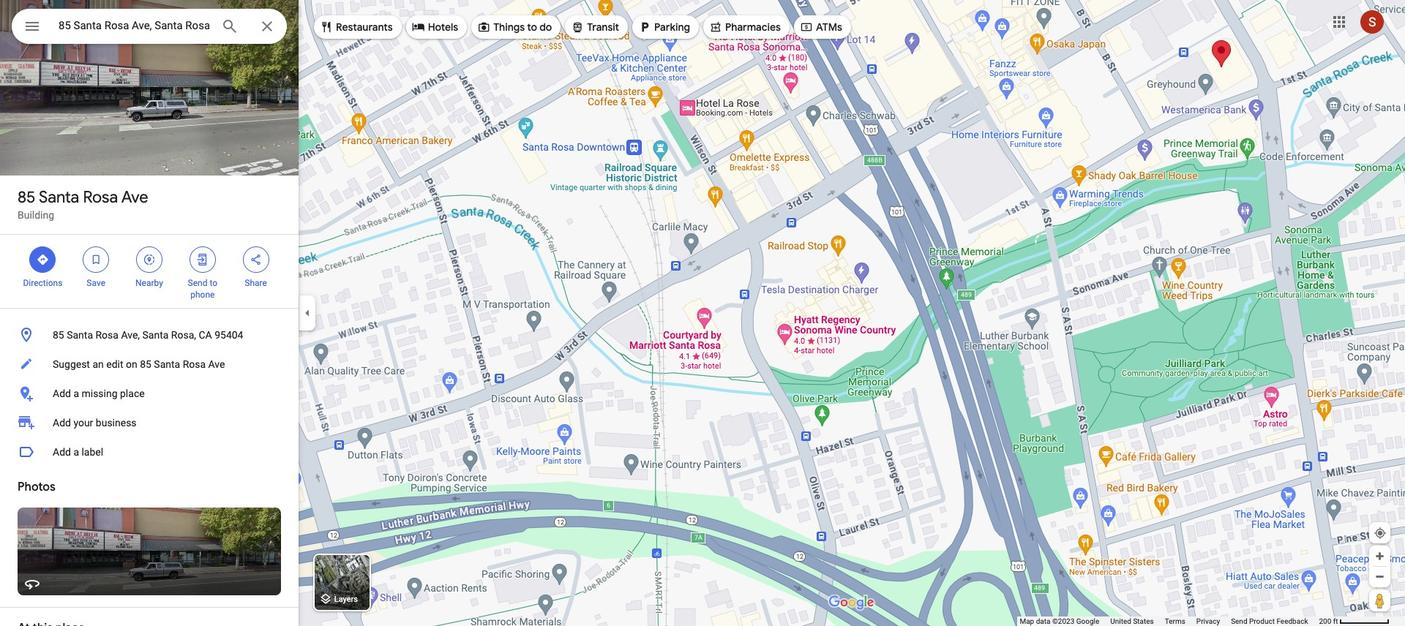 Task type: vqa. For each thing, say whether or not it's contained in the screenshot.
DEPARTING
no



Task type: locate. For each thing, give the bounding box(es) containing it.
200
[[1319, 618, 1332, 626]]

85 santa rosa ave, santa rosa, ca 95404 button
[[0, 321, 299, 350]]

0 vertical spatial add
[[53, 388, 71, 400]]

santa down rosa,
[[154, 359, 180, 370]]


[[638, 19, 652, 35]]

0 vertical spatial rosa
[[83, 187, 118, 208]]

85 up 'building' at the top left of the page
[[18, 187, 36, 208]]

 restaurants
[[320, 19, 393, 35]]

add
[[53, 388, 71, 400], [53, 417, 71, 429], [53, 447, 71, 458]]

suggest an edit on 85 santa rosa ave
[[53, 359, 225, 370]]

google
[[1077, 618, 1100, 626]]

rosa left ave,
[[96, 329, 119, 341]]

google account: sheryl atherton  
(sheryl.atherton@adept.ai) image
[[1361, 10, 1384, 33]]

 atms
[[800, 19, 842, 35]]

zoom in image
[[1375, 551, 1386, 562]]

to left do
[[527, 20, 537, 34]]

suggest an edit on 85 santa rosa ave button
[[0, 350, 299, 379]]

0 horizontal spatial send
[[188, 278, 207, 288]]

1 a from the top
[[73, 388, 79, 400]]

add inside "button"
[[53, 388, 71, 400]]

2 vertical spatial 85
[[140, 359, 151, 370]]

nearby
[[135, 278, 163, 288]]

hotels
[[428, 20, 458, 34]]

data
[[1036, 618, 1051, 626]]

a left missing in the bottom of the page
[[73, 388, 79, 400]]

1 vertical spatial to
[[210, 278, 217, 288]]

ft
[[1333, 618, 1338, 626]]

1 vertical spatial ave
[[208, 359, 225, 370]]

atms
[[816, 20, 842, 34]]

privacy button
[[1197, 617, 1220, 627]]

transit
[[587, 20, 619, 34]]

layers
[[334, 595, 358, 605]]

1 horizontal spatial to
[[527, 20, 537, 34]]

2 vertical spatial add
[[53, 447, 71, 458]]

photos
[[18, 480, 55, 495]]

1 vertical spatial a
[[73, 447, 79, 458]]

85 right on
[[140, 359, 151, 370]]

a left label
[[73, 447, 79, 458]]

2 add from the top
[[53, 417, 71, 429]]

add left your
[[53, 417, 71, 429]]


[[23, 16, 41, 37]]

0 vertical spatial send
[[188, 278, 207, 288]]

privacy
[[1197, 618, 1220, 626]]

add inside 'button'
[[53, 447, 71, 458]]

ave down ca
[[208, 359, 225, 370]]

santa
[[39, 187, 79, 208], [67, 329, 93, 341], [142, 329, 169, 341], [154, 359, 180, 370]]

0 vertical spatial ave
[[121, 187, 148, 208]]

3 add from the top
[[53, 447, 71, 458]]

label
[[82, 447, 103, 458]]

0 horizontal spatial to
[[210, 278, 217, 288]]

1 vertical spatial rosa
[[96, 329, 119, 341]]

add for add a label
[[53, 447, 71, 458]]

to up phone
[[210, 278, 217, 288]]

rosa down rosa,
[[183, 359, 206, 370]]

rosa inside button
[[183, 359, 206, 370]]

send
[[188, 278, 207, 288], [1231, 618, 1248, 626]]

add a label
[[53, 447, 103, 458]]

share
[[245, 278, 267, 288]]

feedback
[[1277, 618, 1308, 626]]

85 inside button
[[140, 359, 151, 370]]


[[571, 19, 584, 35]]

show street view coverage image
[[1370, 590, 1391, 612]]

ave up 
[[121, 187, 148, 208]]

business
[[96, 417, 137, 429]]

actions for 85 santa rosa ave region
[[0, 235, 299, 308]]

santa inside 85 santa rosa ave building
[[39, 187, 79, 208]]

0 vertical spatial a
[[73, 388, 79, 400]]

1 vertical spatial 85
[[53, 329, 64, 341]]

santa up 'building' at the top left of the page
[[39, 187, 79, 208]]

send up phone
[[188, 278, 207, 288]]

send inside button
[[1231, 618, 1248, 626]]

show your location image
[[1374, 527, 1387, 540]]

1 add from the top
[[53, 388, 71, 400]]

2 a from the top
[[73, 447, 79, 458]]


[[36, 252, 49, 268]]

united states
[[1111, 618, 1154, 626]]


[[320, 19, 333, 35]]

85 Santa Rosa Ave, Santa Rosa, CA 95404 field
[[12, 9, 287, 44]]

rosa up 
[[83, 187, 118, 208]]

0 vertical spatial 85
[[18, 187, 36, 208]]

santa right ave,
[[142, 329, 169, 341]]

send inside send to phone
[[188, 278, 207, 288]]

ave,
[[121, 329, 140, 341]]

ave inside 85 santa rosa ave building
[[121, 187, 148, 208]]

0 horizontal spatial 85
[[18, 187, 36, 208]]

terms
[[1165, 618, 1186, 626]]

rosa
[[83, 187, 118, 208], [96, 329, 119, 341], [183, 359, 206, 370]]

to
[[527, 20, 537, 34], [210, 278, 217, 288]]

footer containing map data ©2023 google
[[1020, 617, 1319, 627]]

save
[[87, 278, 105, 288]]

0 horizontal spatial ave
[[121, 187, 148, 208]]

 things to do
[[477, 19, 552, 35]]

rosa inside button
[[96, 329, 119, 341]]

 search field
[[12, 9, 287, 47]]

2 vertical spatial rosa
[[183, 359, 206, 370]]

85
[[18, 187, 36, 208], [53, 329, 64, 341], [140, 359, 151, 370]]

directions
[[23, 278, 62, 288]]

add your business
[[53, 417, 137, 429]]

footer inside google maps element
[[1020, 617, 1319, 627]]

a inside "button"
[[73, 388, 79, 400]]

85 inside button
[[53, 329, 64, 341]]

add a label button
[[0, 438, 299, 467]]

ave inside button
[[208, 359, 225, 370]]

rosa inside 85 santa rosa ave building
[[83, 187, 118, 208]]

a
[[73, 388, 79, 400], [73, 447, 79, 458]]

85 up suggest
[[53, 329, 64, 341]]

ave
[[121, 187, 148, 208], [208, 359, 225, 370]]

do
[[540, 20, 552, 34]]

footer
[[1020, 617, 1319, 627]]

None field
[[59, 17, 209, 34]]

missing
[[82, 388, 118, 400]]

united states button
[[1111, 617, 1154, 627]]

1 vertical spatial add
[[53, 417, 71, 429]]

add left label
[[53, 447, 71, 458]]

1 vertical spatial send
[[1231, 618, 1248, 626]]

an
[[93, 359, 104, 370]]


[[249, 252, 262, 268]]

pharmacies
[[725, 20, 781, 34]]

1 horizontal spatial 85
[[53, 329, 64, 341]]

85 inside 85 santa rosa ave building
[[18, 187, 36, 208]]

place
[[120, 388, 145, 400]]

a inside 'button'
[[73, 447, 79, 458]]

1 horizontal spatial send
[[1231, 618, 1248, 626]]

85 santa rosa ave building
[[18, 187, 148, 221]]

200 ft
[[1319, 618, 1338, 626]]

0 vertical spatial to
[[527, 20, 537, 34]]

google maps element
[[0, 0, 1405, 627]]

2 horizontal spatial 85
[[140, 359, 151, 370]]

send left product
[[1231, 618, 1248, 626]]

1 horizontal spatial ave
[[208, 359, 225, 370]]

add down suggest
[[53, 388, 71, 400]]



Task type: describe. For each thing, give the bounding box(es) containing it.
add a missing place button
[[0, 379, 299, 408]]

 transit
[[571, 19, 619, 35]]

product
[[1249, 618, 1275, 626]]

suggest
[[53, 359, 90, 370]]

add a missing place
[[53, 388, 145, 400]]


[[412, 19, 425, 35]]

map data ©2023 google
[[1020, 618, 1100, 626]]

send product feedback
[[1231, 618, 1308, 626]]


[[800, 19, 813, 35]]


[[477, 19, 491, 35]]

ca
[[199, 329, 212, 341]]

none field inside '85 santa rosa ave, santa rosa, ca 95404' field
[[59, 17, 209, 34]]

rosa for ave
[[83, 187, 118, 208]]

send product feedback button
[[1231, 617, 1308, 627]]

rosa for ave,
[[96, 329, 119, 341]]

terms button
[[1165, 617, 1186, 627]]

a for missing
[[73, 388, 79, 400]]

85 for ave,
[[53, 329, 64, 341]]

©2023
[[1053, 618, 1075, 626]]


[[709, 19, 722, 35]]

add your business link
[[0, 408, 299, 438]]

 button
[[12, 9, 53, 47]]

send for send to phone
[[188, 278, 207, 288]]


[[89, 252, 103, 268]]

on
[[126, 359, 137, 370]]

200 ft button
[[1319, 618, 1390, 626]]

85 for ave
[[18, 187, 36, 208]]

85 santa rosa ave main content
[[0, 0, 299, 627]]


[[143, 252, 156, 268]]

send for send product feedback
[[1231, 618, 1248, 626]]

santa inside button
[[154, 359, 180, 370]]

phone
[[190, 290, 215, 300]]

to inside  things to do
[[527, 20, 537, 34]]

edit
[[106, 359, 123, 370]]

rosa,
[[171, 329, 196, 341]]

building
[[18, 209, 54, 221]]

map
[[1020, 618, 1034, 626]]

 hotels
[[412, 19, 458, 35]]

 pharmacies
[[709, 19, 781, 35]]

santa up suggest
[[67, 329, 93, 341]]

collapse side panel image
[[299, 305, 315, 321]]

restaurants
[[336, 20, 393, 34]]

to inside send to phone
[[210, 278, 217, 288]]

things
[[493, 20, 525, 34]]

united
[[1111, 618, 1132, 626]]

95404
[[215, 329, 243, 341]]

add for add your business
[[53, 417, 71, 429]]

send to phone
[[188, 278, 217, 300]]

your
[[73, 417, 93, 429]]

a for label
[[73, 447, 79, 458]]

parking
[[654, 20, 690, 34]]

85 santa rosa ave, santa rosa, ca 95404
[[53, 329, 243, 341]]

add for add a missing place
[[53, 388, 71, 400]]

 parking
[[638, 19, 690, 35]]

states
[[1133, 618, 1154, 626]]


[[196, 252, 209, 268]]

zoom out image
[[1375, 572, 1386, 583]]



